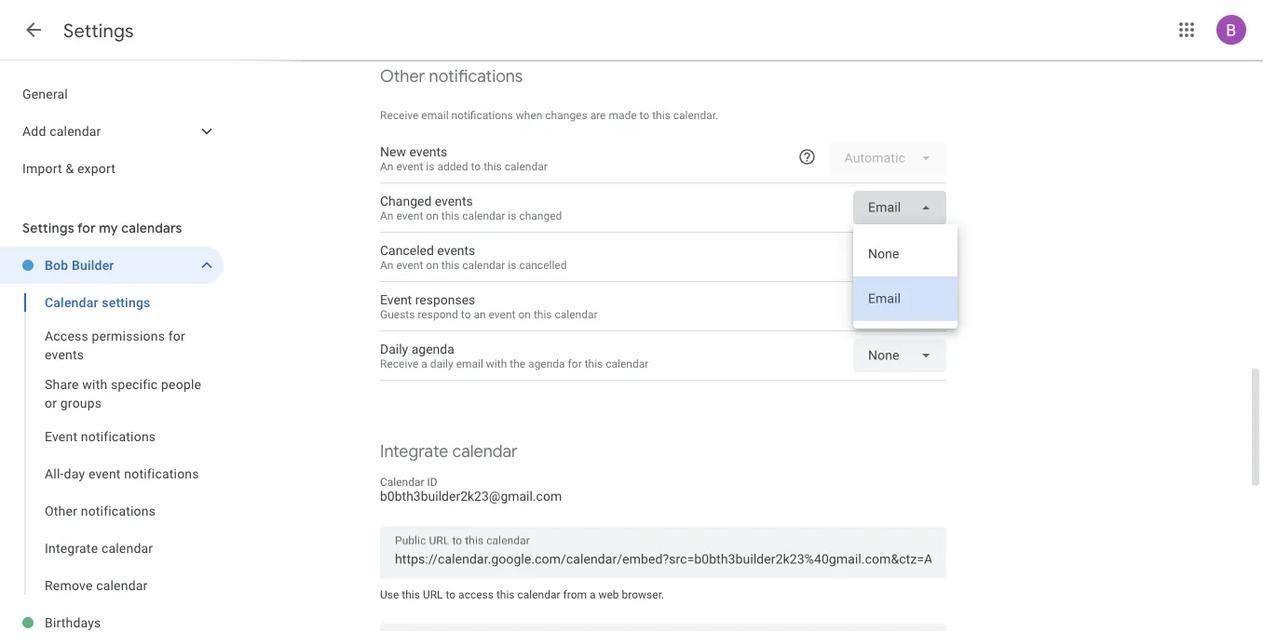 Task type: locate. For each thing, give the bounding box(es) containing it.
1 horizontal spatial with
[[486, 357, 507, 370]]

on inside canceled events an event on this calendar is cancelled
[[426, 258, 439, 271]]

0 vertical spatial email
[[421, 109, 449, 122]]

2 horizontal spatial for
[[568, 357, 582, 370]]

2 vertical spatial for
[[568, 357, 582, 370]]

0 vertical spatial is
[[426, 160, 435, 173]]

email
[[421, 109, 449, 122], [456, 357, 483, 370]]

calendar
[[45, 295, 98, 310], [380, 476, 424, 489]]

events inside access permissions for events
[[45, 347, 84, 362]]

with
[[486, 357, 507, 370], [82, 377, 107, 392]]

integrate calendar up id
[[380, 441, 518, 463]]

add
[[22, 123, 46, 139]]

is inside canceled events an event on this calendar is cancelled
[[508, 258, 517, 271]]

receive inside daily agenda receive a daily email with the agenda for this calendar
[[380, 357, 419, 370]]

1 vertical spatial settings
[[22, 220, 74, 237]]

an up canceled
[[380, 209, 394, 222]]

canceled events an event on this calendar is cancelled
[[380, 243, 567, 271]]

other notifications up new events an event is added to this calendar
[[380, 66, 523, 87]]

event inside event responses guests respond to an event on this calendar
[[489, 308, 516, 321]]

notifications
[[429, 66, 523, 87], [451, 109, 513, 122], [81, 429, 156, 444], [124, 466, 199, 482], [81, 504, 156, 519]]

this down cancelled
[[534, 308, 552, 321]]

0 horizontal spatial integrate
[[45, 541, 98, 556]]

1 option from the top
[[853, 232, 958, 277]]

permissions
[[92, 328, 165, 344]]

an
[[380, 160, 394, 173], [380, 209, 394, 222], [380, 258, 394, 271]]

on
[[426, 209, 439, 222], [426, 258, 439, 271], [518, 308, 531, 321]]

bob
[[45, 258, 68, 273]]

settings
[[63, 19, 134, 42], [22, 220, 74, 237]]

0 horizontal spatial with
[[82, 377, 107, 392]]

an up changed
[[380, 160, 394, 173]]

1 horizontal spatial other notifications
[[380, 66, 523, 87]]

email right daily
[[456, 357, 483, 370]]

1 vertical spatial integrate
[[45, 541, 98, 556]]

for inside access permissions for events
[[168, 328, 185, 344]]

1 horizontal spatial calendar
[[380, 476, 424, 489]]

on inside changed events an event on this calendar is changed
[[426, 209, 439, 222]]

event inside settings for my calendars tree
[[45, 429, 78, 444]]

events for canceled events
[[437, 243, 475, 258]]

bob builder tree item
[[0, 247, 224, 284]]

other up new
[[380, 66, 425, 87]]

calendar inside daily agenda receive a daily email with the agenda for this calendar
[[606, 357, 649, 370]]

is left "added"
[[426, 160, 435, 173]]

other down all-
[[45, 504, 77, 519]]

0 vertical spatial integrate calendar
[[380, 441, 518, 463]]

email up new events an event is added to this calendar
[[421, 109, 449, 122]]

an up guests
[[380, 258, 394, 271]]

changed
[[380, 194, 432, 209]]

1 vertical spatial other notifications
[[45, 504, 156, 519]]

new
[[380, 144, 406, 160]]

this
[[652, 109, 671, 122], [484, 160, 502, 173], [441, 209, 460, 222], [441, 258, 460, 271], [534, 308, 552, 321], [585, 357, 603, 370], [402, 588, 420, 601], [497, 588, 515, 601]]

2 an from the top
[[380, 209, 394, 222]]

on inside event responses guests respond to an event on this calendar
[[518, 308, 531, 321]]

notifications up when
[[429, 66, 523, 87]]

to
[[640, 109, 650, 122], [471, 160, 481, 173], [461, 308, 471, 321], [446, 588, 456, 601]]

a left daily
[[421, 357, 428, 370]]

0 vertical spatial event
[[380, 292, 412, 308]]

0 vertical spatial settings
[[63, 19, 134, 42]]

1 vertical spatial event
[[45, 429, 78, 444]]

import
[[22, 161, 62, 176]]

1 horizontal spatial integrate calendar
[[380, 441, 518, 463]]

0 vertical spatial on
[[426, 209, 439, 222]]

integrate calendar up remove calendar
[[45, 541, 153, 556]]

tree containing general
[[0, 75, 224, 187]]

1 vertical spatial for
[[168, 328, 185, 344]]

0 horizontal spatial integrate calendar
[[45, 541, 153, 556]]

for inside daily agenda receive a daily email with the agenda for this calendar
[[568, 357, 582, 370]]

calendar left id
[[380, 476, 424, 489]]

1 vertical spatial an
[[380, 209, 394, 222]]

notifications up all-day event notifications at the left of the page
[[81, 429, 156, 444]]

made
[[609, 109, 637, 122]]

0 vertical spatial calendar
[[45, 295, 98, 310]]

for
[[77, 220, 96, 237], [168, 328, 185, 344], [568, 357, 582, 370]]

1 an from the top
[[380, 160, 394, 173]]

id
[[427, 476, 438, 489]]

integrate up id
[[380, 441, 448, 463]]

2 vertical spatial an
[[380, 258, 394, 271]]

0 vertical spatial for
[[77, 220, 96, 237]]

events inside changed events an event on this calendar is changed
[[435, 194, 473, 209]]

to inside new events an event is added to this calendar
[[471, 160, 481, 173]]

email inside daily agenda receive a daily email with the agenda for this calendar
[[456, 357, 483, 370]]

0 vertical spatial other notifications
[[380, 66, 523, 87]]

event inside new events an event is added to this calendar
[[396, 160, 423, 173]]

1 vertical spatial with
[[82, 377, 107, 392]]

is
[[426, 160, 435, 173], [508, 209, 517, 222], [508, 258, 517, 271]]

an inside canceled events an event on this calendar is cancelled
[[380, 258, 394, 271]]

settings for settings
[[63, 19, 134, 42]]

1 vertical spatial is
[[508, 209, 517, 222]]

calendars
[[121, 220, 182, 237]]

an inside changed events an event on this calendar is changed
[[380, 209, 394, 222]]

None field
[[853, 191, 947, 225], [853, 339, 947, 373], [853, 191, 947, 225], [853, 339, 947, 373]]

browser.
[[622, 588, 664, 601]]

settings right go back icon
[[63, 19, 134, 42]]

agenda right the at the left of the page
[[528, 357, 565, 370]]

0 horizontal spatial other
[[45, 504, 77, 519]]

events down changed events an event on this calendar is changed
[[437, 243, 475, 258]]

0 horizontal spatial event
[[45, 429, 78, 444]]

settings heading
[[63, 19, 134, 42]]

a
[[421, 357, 428, 370], [590, 588, 596, 601]]

0 horizontal spatial other notifications
[[45, 504, 156, 519]]

import & export
[[22, 161, 116, 176]]

2 vertical spatial on
[[518, 308, 531, 321]]

events inside canceled events an event on this calendar is cancelled
[[437, 243, 475, 258]]

event
[[396, 160, 423, 173], [396, 209, 423, 222], [396, 258, 423, 271], [489, 308, 516, 321], [88, 466, 121, 482]]

3 an from the top
[[380, 258, 394, 271]]

events
[[409, 144, 448, 160], [435, 194, 473, 209], [437, 243, 475, 258], [45, 347, 84, 362]]

this inside changed events an event on this calendar is changed
[[441, 209, 460, 222]]

use this url to access this calendar from a web browser.
[[380, 588, 664, 601]]

this right the at the left of the page
[[585, 357, 603, 370]]

new events an event is added to this calendar
[[380, 144, 548, 173]]

event inside changed events an event on this calendar is changed
[[396, 209, 423, 222]]

share with specific people or groups
[[45, 377, 201, 411]]

is for changed events
[[508, 209, 517, 222]]

2 receive from the top
[[380, 357, 419, 370]]

agenda down respond
[[412, 342, 454, 357]]

remove
[[45, 578, 93, 594]]

share
[[45, 377, 79, 392]]

is inside new events an event is added to this calendar
[[426, 160, 435, 173]]

added
[[437, 160, 468, 173]]

1 receive from the top
[[380, 109, 419, 122]]

0 vertical spatial with
[[486, 357, 507, 370]]

event right the day
[[88, 466, 121, 482]]

event right an on the left of the page
[[489, 308, 516, 321]]

for right the at the left of the page
[[568, 357, 582, 370]]

is inside changed events an event on this calendar is changed
[[508, 209, 517, 222]]

integrate
[[380, 441, 448, 463], [45, 541, 98, 556]]

groups
[[60, 396, 102, 411]]

on up canceled
[[426, 209, 439, 222]]

event down 'or'
[[45, 429, 78, 444]]

birthdays
[[45, 615, 101, 631]]

event inside event responses guests respond to an event on this calendar
[[380, 292, 412, 308]]

on up responses in the top of the page
[[426, 258, 439, 271]]

1 vertical spatial other
[[45, 504, 77, 519]]

1 horizontal spatial other
[[380, 66, 425, 87]]

with up groups
[[82, 377, 107, 392]]

events right new
[[409, 144, 448, 160]]

this inside new events an event is added to this calendar
[[484, 160, 502, 173]]

receive
[[380, 109, 419, 122], [380, 357, 419, 370]]

1 vertical spatial on
[[426, 258, 439, 271]]

agenda
[[412, 342, 454, 357], [528, 357, 565, 370]]

when
[[516, 109, 543, 122]]

an inside new events an event is added to this calendar
[[380, 160, 394, 173]]

bob builder
[[45, 258, 114, 273]]

receive left daily
[[380, 357, 419, 370]]

event for new
[[396, 160, 423, 173]]

settings up bob
[[22, 220, 74, 237]]

1 horizontal spatial integrate
[[380, 441, 448, 463]]

this right "added"
[[484, 160, 502, 173]]

1 vertical spatial calendar
[[380, 476, 424, 489]]

an for canceled events
[[380, 258, 394, 271]]

calendar up access
[[45, 295, 98, 310]]

calendar
[[50, 123, 101, 139], [505, 160, 548, 173], [462, 209, 505, 222], [462, 258, 505, 271], [555, 308, 598, 321], [606, 357, 649, 370], [452, 441, 518, 463], [101, 541, 153, 556], [96, 578, 148, 594], [518, 588, 560, 601]]

other notifications
[[380, 66, 523, 87], [45, 504, 156, 519]]

calendar for calendar id b0bth3builder2k23@gmail.com
[[380, 476, 424, 489]]

calendar inside event responses guests respond to an event on this calendar
[[555, 308, 598, 321]]

0 horizontal spatial calendar
[[45, 295, 98, 310]]

is left changed
[[508, 209, 517, 222]]

event left respond
[[380, 292, 412, 308]]

1 horizontal spatial event
[[380, 292, 412, 308]]

use
[[380, 588, 399, 601]]

an for changed events
[[380, 209, 394, 222]]

is left cancelled
[[508, 258, 517, 271]]

to right "added"
[[471, 160, 481, 173]]

1 vertical spatial a
[[590, 588, 596, 601]]

calendar.
[[673, 109, 719, 122]]

0 vertical spatial an
[[380, 160, 394, 173]]

settings
[[102, 295, 150, 310]]

calendar id b0bth3builder2k23@gmail.com
[[380, 476, 562, 505]]

receive up new
[[380, 109, 419, 122]]

with left the at the left of the page
[[486, 357, 507, 370]]

event responses guests respond to an event on this calendar
[[380, 292, 598, 321]]

event inside canceled events an event on this calendar is cancelled
[[396, 258, 423, 271]]

1 vertical spatial receive
[[380, 357, 419, 370]]

event for event responses guests respond to an event on this calendar
[[380, 292, 412, 308]]

a left web at the bottom left
[[590, 588, 596, 601]]

for right the permissions
[[168, 328, 185, 344]]

this right changed
[[441, 209, 460, 222]]

events down "added"
[[435, 194, 473, 209]]

event up responses in the top of the page
[[396, 258, 423, 271]]

receive email notifications when changes are made to this calendar.
[[380, 109, 719, 122]]

an for new events
[[380, 160, 394, 173]]

1 vertical spatial email
[[456, 357, 483, 370]]

other
[[380, 66, 425, 87], [45, 504, 77, 519]]

for left my
[[77, 220, 96, 237]]

event up changed
[[396, 160, 423, 173]]

1 horizontal spatial email
[[456, 357, 483, 370]]

other notifications inside settings for my calendars tree
[[45, 504, 156, 519]]

group containing calendar settings
[[0, 284, 224, 605]]

1 vertical spatial integrate calendar
[[45, 541, 153, 556]]

to left an on the left of the page
[[461, 308, 471, 321]]

events inside new events an event is added to this calendar
[[409, 144, 448, 160]]

event
[[380, 292, 412, 308], [45, 429, 78, 444]]

on for changed
[[426, 209, 439, 222]]

0 horizontal spatial a
[[421, 357, 428, 370]]

with inside share with specific people or groups
[[82, 377, 107, 392]]

integrate up remove
[[45, 541, 98, 556]]

on up daily agenda receive a daily email with the agenda for this calendar
[[518, 308, 531, 321]]

0 vertical spatial integrate
[[380, 441, 448, 463]]

b0bth3builder2k23@gmail.com
[[380, 489, 562, 505]]

general
[[22, 86, 68, 102]]

events down access
[[45, 347, 84, 362]]

this up responses in the top of the page
[[441, 258, 460, 271]]

0 vertical spatial receive
[[380, 109, 419, 122]]

event up canceled
[[396, 209, 423, 222]]

event for changed
[[396, 209, 423, 222]]

other notifications down all-day event notifications at the left of the page
[[45, 504, 156, 519]]

calendar inside tree
[[45, 295, 98, 310]]

calendar inside calendar id b0bth3builder2k23@gmail.com
[[380, 476, 424, 489]]

group
[[0, 284, 224, 605]]

tree
[[0, 75, 224, 187]]

birthdays link
[[45, 605, 224, 633]]

option
[[853, 232, 958, 277], [853, 277, 958, 321]]

to inside event responses guests respond to an event on this calendar
[[461, 308, 471, 321]]

people
[[161, 377, 201, 392]]

this inside event responses guests respond to an event on this calendar
[[534, 308, 552, 321]]

integrate calendar
[[380, 441, 518, 463], [45, 541, 153, 556]]

day
[[64, 466, 85, 482]]

0 vertical spatial a
[[421, 357, 428, 370]]

1 horizontal spatial for
[[168, 328, 185, 344]]

None text field
[[395, 547, 932, 573]]

2 vertical spatial is
[[508, 258, 517, 271]]



Task type: describe. For each thing, give the bounding box(es) containing it.
2 option from the top
[[853, 277, 958, 321]]

this inside canceled events an event on this calendar is cancelled
[[441, 258, 460, 271]]

export
[[77, 161, 116, 176]]

access
[[45, 328, 88, 344]]

calendar inside canceled events an event on this calendar is cancelled
[[462, 258, 505, 271]]

0 horizontal spatial agenda
[[412, 342, 454, 357]]

integrate inside group
[[45, 541, 98, 556]]

calendar for calendar settings
[[45, 295, 98, 310]]

1 horizontal spatial agenda
[[528, 357, 565, 370]]

calendar inside new events an event is added to this calendar
[[505, 160, 548, 173]]

this left calendar. at the right of page
[[652, 109, 671, 122]]

guests
[[380, 308, 415, 321]]

calendar inside changed events an event on this calendar is changed
[[462, 209, 505, 222]]

access permissions for events
[[45, 328, 185, 362]]

notifications up new events an event is added to this calendar
[[451, 109, 513, 122]]

my
[[99, 220, 118, 237]]

settings for settings for my calendars
[[22, 220, 74, 237]]

notifications down event notifications
[[124, 466, 199, 482]]

&
[[66, 161, 74, 176]]

daily agenda receive a daily email with the agenda for this calendar
[[380, 342, 649, 370]]

changed
[[519, 209, 562, 222]]

changed events an event on this calendar is changed
[[380, 194, 562, 222]]

responses
[[415, 292, 475, 308]]

specific
[[111, 377, 158, 392]]

events for changed events
[[435, 194, 473, 209]]

event for event notifications
[[45, 429, 78, 444]]

this right access
[[497, 588, 515, 601]]

all-
[[45, 466, 64, 482]]

integrate calendar inside settings for my calendars tree
[[45, 541, 153, 556]]

with inside daily agenda receive a daily email with the agenda for this calendar
[[486, 357, 507, 370]]

is for canceled events
[[508, 258, 517, 271]]

to right made
[[640, 109, 650, 122]]

event inside settings for my calendars tree
[[88, 466, 121, 482]]

on for canceled
[[426, 258, 439, 271]]

builder
[[72, 258, 114, 273]]

or
[[45, 396, 57, 411]]

to right url
[[446, 588, 456, 601]]

an
[[474, 308, 486, 321]]

the
[[510, 357, 526, 370]]

calendar settings
[[45, 295, 150, 310]]

birthdays tree item
[[0, 605, 224, 633]]

0 horizontal spatial email
[[421, 109, 449, 122]]

other inside settings for my calendars tree
[[45, 504, 77, 519]]

notifications down all-day event notifications at the left of the page
[[81, 504, 156, 519]]

daily
[[380, 342, 408, 357]]

this right use
[[402, 588, 420, 601]]

this inside daily agenda receive a daily email with the agenda for this calendar
[[585, 357, 603, 370]]

are
[[590, 109, 606, 122]]

web
[[599, 588, 619, 601]]

settings for my calendars
[[22, 220, 182, 237]]

0 horizontal spatial for
[[77, 220, 96, 237]]

go back image
[[22, 19, 45, 41]]

respond
[[418, 308, 458, 321]]

a inside daily agenda receive a daily email with the agenda for this calendar
[[421, 357, 428, 370]]

cancelled
[[519, 258, 567, 271]]

changes
[[545, 109, 588, 122]]

0 vertical spatial other
[[380, 66, 425, 87]]

event for canceled
[[396, 258, 423, 271]]

url
[[423, 588, 443, 601]]

an event on this calendar is changed list box
[[853, 225, 958, 329]]

all-day event notifications
[[45, 466, 199, 482]]

add calendar
[[22, 123, 101, 139]]

canceled
[[380, 243, 434, 258]]

remove calendar
[[45, 578, 148, 594]]

daily
[[430, 357, 453, 370]]

1 horizontal spatial a
[[590, 588, 596, 601]]

from
[[563, 588, 587, 601]]

access
[[459, 588, 494, 601]]

events for new events
[[409, 144, 448, 160]]

event notifications
[[45, 429, 156, 444]]

settings for my calendars tree
[[0, 247, 224, 633]]



Task type: vqa. For each thing, say whether or not it's contained in the screenshot.
event for Canceled
yes



